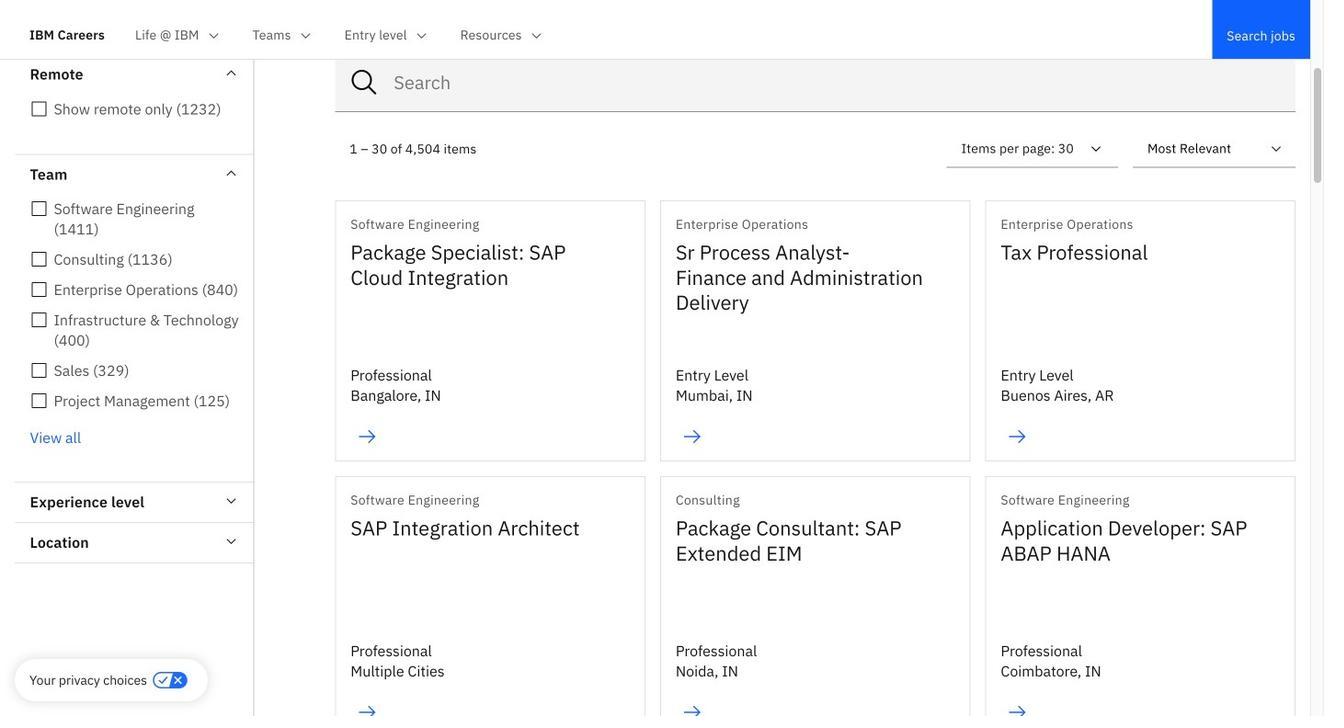 Task type: describe. For each thing, give the bounding box(es) containing it.
your privacy choices element
[[29, 670, 147, 691]]



Task type: vqa. For each thing, say whether or not it's contained in the screenshot.
the Your privacy choices 'Element'
yes



